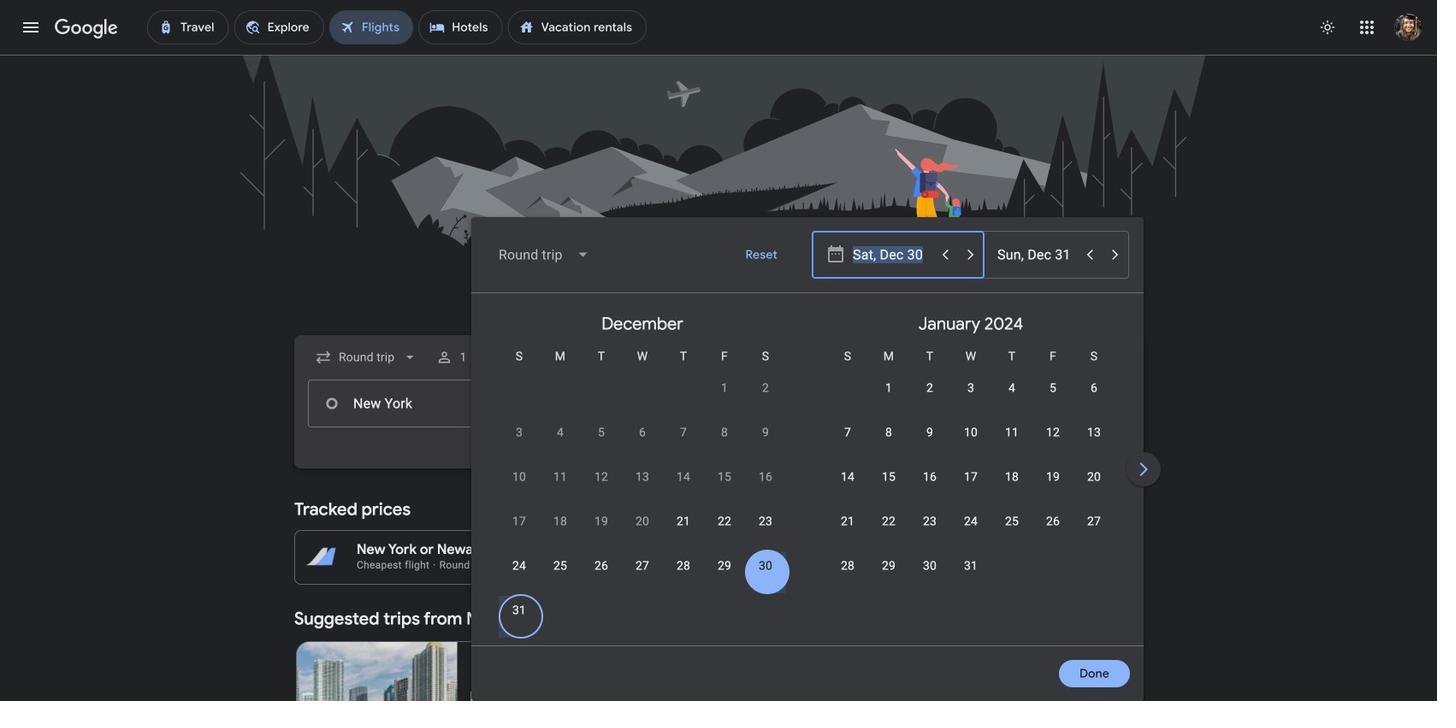 Task type: describe. For each thing, give the bounding box(es) containing it.
wed, jan 10 element
[[965, 425, 978, 442]]

mon, dec 18 element
[[554, 514, 568, 531]]

thu, jan 4 element
[[1009, 380, 1016, 397]]

sat, jan 13 element
[[1088, 425, 1102, 442]]

sat, jan 27 element
[[1088, 514, 1102, 531]]

mon, jan 15 element
[[882, 469, 896, 486]]

next image
[[1124, 449, 1165, 490]]

tue, jan 23 element
[[923, 514, 937, 531]]

tue, jan 9 element
[[927, 425, 934, 442]]

thu, dec 14 element
[[677, 469, 691, 486]]

Departure text field
[[852, 381, 971, 427]]

row up wed, dec 27 element at left bottom
[[499, 506, 787, 555]]

Return text field
[[997, 381, 1115, 427]]

sat, jan 6 element
[[1091, 380, 1098, 397]]

mon, jan 8 element
[[886, 425, 893, 442]]

wed, jan 24 element
[[965, 514, 978, 531]]

row up sat, dec 9 element
[[704, 365, 787, 421]]

fri, dec 8 element
[[721, 425, 728, 442]]

thu, dec 7 element
[[680, 425, 687, 442]]

fri, jan 26 element
[[1047, 514, 1061, 531]]

mon, dec 4 element
[[557, 425, 564, 442]]

sat, dec 2 element
[[763, 380, 769, 397]]

wed, jan 31 element
[[965, 558, 978, 575]]

fri, dec 29 element
[[718, 558, 732, 575]]

row up wed, dec 20 element
[[499, 461, 787, 510]]

sat, jan 20 element
[[1088, 469, 1102, 486]]

tue, dec 19 element
[[595, 514, 609, 531]]

row up wed, jan 24 element
[[828, 461, 1115, 510]]

row down tue, jan 23 'element'
[[828, 550, 992, 599]]

wed, dec 6 element
[[639, 425, 646, 442]]

thu, jan 25 element
[[1006, 514, 1019, 531]]

mon, jan 22 element
[[882, 514, 896, 531]]

1 row group from the left
[[478, 300, 807, 644]]

row up wed, jan 10 element
[[869, 365, 1115, 421]]

fri, jan 19 element
[[1047, 469, 1061, 486]]

sun, dec 3 element
[[516, 425, 523, 442]]

frontier image
[[471, 692, 485, 702]]

thu, jan 11 element
[[1006, 425, 1019, 442]]



Task type: vqa. For each thing, say whether or not it's contained in the screenshot.
1st FEES
no



Task type: locate. For each thing, give the bounding box(es) containing it.
change appearance image
[[1308, 7, 1349, 48]]

suggested trips from new york region
[[294, 599, 1143, 702]]

tracked prices region
[[294, 490, 1143, 585]]

row
[[704, 365, 787, 421], [869, 365, 1115, 421], [499, 417, 787, 466], [828, 417, 1115, 466], [499, 461, 787, 510], [828, 461, 1115, 510], [499, 506, 787, 555], [828, 506, 1115, 555], [499, 550, 787, 599], [828, 550, 992, 599]]

None text field
[[308, 380, 549, 428]]

main menu image
[[21, 17, 41, 38]]

wed, jan 3 element
[[968, 380, 975, 397]]

sun, dec 10 element
[[513, 469, 526, 486]]

tue, jan 30 element
[[923, 558, 937, 575]]

sun, dec 24 element
[[513, 558, 526, 575]]

wed, dec 20 element
[[636, 514, 650, 531]]

row up wed, jan 31 element
[[828, 506, 1115, 555]]

tue, jan 16 element
[[923, 469, 937, 486]]

thu, jan 18 element
[[1006, 469, 1019, 486]]

mon, dec 11 element
[[554, 469, 568, 486]]

wed, dec 13 element
[[636, 469, 650, 486]]

row up wed, dec 13 element
[[499, 417, 787, 466]]

fri, jan 12 element
[[1047, 425, 1061, 442]]

fri, dec 22 element
[[718, 514, 732, 531]]

None field
[[485, 235, 604, 276], [308, 342, 426, 373], [485, 235, 604, 276], [308, 342, 426, 373]]

grid
[[478, 300, 1438, 656]]

fri, dec 15 element
[[718, 469, 732, 486]]

grid inside 'flight' search field
[[478, 300, 1438, 656]]

wed, jan 17 element
[[965, 469, 978, 486]]

sun, jan 14 element
[[841, 469, 855, 486]]

Departure text field
[[853, 232, 932, 278]]

sun, jan 21 element
[[841, 514, 855, 531]]

row up wed, jan 17 "element"
[[828, 417, 1115, 466]]

tue, dec 26 element
[[595, 558, 609, 575]]

row group
[[478, 300, 807, 644], [807, 300, 1136, 639], [1136, 300, 1438, 639]]

sun, dec 17 element
[[513, 514, 526, 531]]

mon, dec 25 element
[[554, 558, 568, 575]]

sat, dec 16 element
[[759, 469, 773, 486]]

sat, dec 9 element
[[763, 425, 769, 442]]

2 row group from the left
[[807, 300, 1136, 639]]

fri, dec 1 element
[[721, 380, 728, 397]]

sun, jan 7 element
[[845, 425, 852, 442]]

wed, dec 27 element
[[636, 558, 650, 575]]

row down wed, dec 20 element
[[499, 550, 787, 599]]

sat, dec 23 element
[[759, 514, 773, 531]]

3 row group from the left
[[1136, 300, 1438, 639]]

Return text field
[[998, 232, 1077, 278]]

sun, jan 28 element
[[841, 558, 855, 575]]

sun, dec 31, return date. element
[[513, 603, 526, 620]]

mon, jan 1 element
[[886, 380, 893, 397]]

tue, jan 2 element
[[927, 380, 934, 397]]

Flight search field
[[281, 217, 1438, 702]]

sat, dec 30, departure date. element
[[759, 558, 773, 575]]

mon, jan 29 element
[[882, 558, 896, 575]]

tue, dec 5 element
[[598, 425, 605, 442]]

thu, dec 28 element
[[677, 558, 691, 575]]

tue, dec 12 element
[[595, 469, 609, 486]]

thu, dec 21 element
[[677, 514, 691, 531]]

fri, jan 5 element
[[1050, 380, 1057, 397]]



